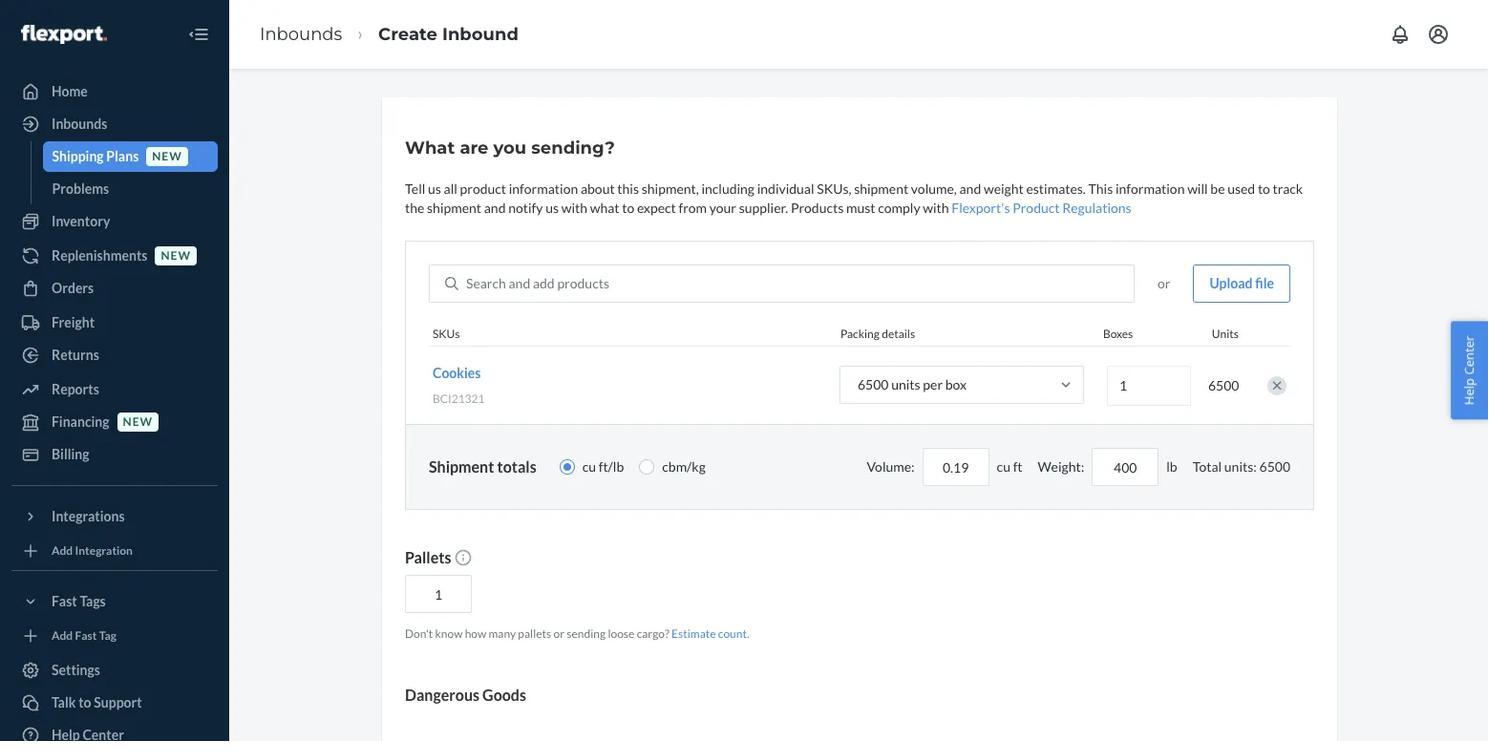 Task type: locate. For each thing, give the bounding box(es) containing it.
returns link
[[11, 340, 218, 371]]

1 horizontal spatial with
[[923, 200, 949, 216]]

and
[[960, 181, 981, 197], [484, 200, 506, 216], [509, 275, 530, 291]]

plans
[[106, 148, 139, 164]]

orders
[[52, 280, 94, 296]]

1 horizontal spatial inbounds
[[260, 24, 342, 45]]

2 horizontal spatial 6500
[[1259, 459, 1290, 475]]

shipment,
[[642, 181, 699, 197]]

1 vertical spatial inbounds
[[52, 116, 107, 132]]

0 vertical spatial us
[[428, 181, 441, 197]]

to right talk
[[78, 694, 91, 711]]

cu left ft/lb
[[582, 459, 596, 475]]

2 add from the top
[[52, 629, 73, 643]]

this
[[617, 181, 639, 197]]

0 horizontal spatial with
[[561, 200, 587, 216]]

0 horizontal spatial 6500
[[858, 376, 889, 393]]

cookies
[[433, 365, 481, 381]]

1 vertical spatial to
[[622, 200, 635, 216]]

returns
[[52, 347, 99, 363]]

0 vertical spatial to
[[1258, 181, 1270, 197]]

the
[[405, 200, 424, 216]]

1 horizontal spatial to
[[622, 200, 635, 216]]

0 vertical spatial or
[[1158, 275, 1171, 291]]

1 horizontal spatial cu
[[997, 459, 1011, 475]]

2 with from the left
[[923, 200, 949, 216]]

0 horizontal spatial information
[[509, 181, 578, 197]]

flexport's product regulations
[[952, 200, 1132, 216]]

add
[[533, 275, 555, 291]]

shipment down all
[[427, 200, 481, 216]]

problems
[[52, 181, 109, 197]]

1 vertical spatial add
[[52, 629, 73, 643]]

information left will at right top
[[1116, 181, 1185, 197]]

home link
[[11, 76, 218, 107]]

6500 left units
[[858, 376, 889, 393]]

new down reports link
[[123, 415, 153, 429]]

products
[[557, 275, 609, 291]]

0 vertical spatial fast
[[52, 593, 77, 609]]

with down about
[[561, 200, 587, 216]]

0 vertical spatial inbounds
[[260, 24, 342, 45]]

1 vertical spatial new
[[161, 249, 191, 263]]

new up orders link
[[161, 249, 191, 263]]

2 horizontal spatial to
[[1258, 181, 1270, 197]]

add left integration
[[52, 544, 73, 558]]

talk to support
[[52, 694, 142, 711]]

freight
[[52, 314, 95, 331]]

1 vertical spatial shipment
[[427, 200, 481, 216]]

billing link
[[11, 439, 218, 470]]

volume,
[[911, 181, 957, 197]]

count
[[718, 627, 747, 641]]

search image
[[445, 277, 459, 290]]

close navigation image
[[187, 23, 210, 46]]

or right pallets
[[554, 627, 565, 641]]

0 text field
[[922, 448, 989, 486], [405, 575, 472, 613]]

fast left tag
[[75, 629, 97, 643]]

1 with from the left
[[561, 200, 587, 216]]

from
[[679, 200, 707, 216]]

tell
[[405, 181, 425, 197]]

1 add from the top
[[52, 544, 73, 558]]

to right used
[[1258, 181, 1270, 197]]

cu
[[582, 459, 596, 475], [997, 459, 1011, 475]]

1 horizontal spatial inbounds link
[[260, 24, 342, 45]]

how
[[465, 627, 486, 641]]

information
[[509, 181, 578, 197], [1116, 181, 1185, 197]]

add inside add fast tag 'link'
[[52, 629, 73, 643]]

1 vertical spatial and
[[484, 200, 506, 216]]

cbm/kg
[[662, 459, 706, 475]]

0 horizontal spatial or
[[554, 627, 565, 641]]

with down the volume,
[[923, 200, 949, 216]]

units:
[[1224, 459, 1257, 475]]

and up flexport's
[[960, 181, 981, 197]]

to inside button
[[78, 694, 91, 711]]

pallets
[[405, 548, 454, 567]]

row
[[429, 346, 1290, 424]]

used
[[1228, 181, 1255, 197]]

1 horizontal spatial 0 text field
[[922, 448, 989, 486]]

0 text field down pallets
[[405, 575, 472, 613]]

1 vertical spatial 0 text field
[[405, 575, 472, 613]]

or left upload
[[1158, 275, 1171, 291]]

flexport's
[[952, 200, 1010, 216]]

add inside add integration link
[[52, 544, 73, 558]]

0 vertical spatial 0 text field
[[922, 448, 989, 486]]

what
[[590, 200, 620, 216]]

0 text field left the cu ft
[[922, 448, 989, 486]]

fast inside dropdown button
[[52, 593, 77, 609]]

must
[[846, 200, 876, 216]]

0 vertical spatial add
[[52, 544, 73, 558]]

6500 right the units:
[[1259, 459, 1290, 475]]

open notifications image
[[1389, 23, 1412, 46]]

know
[[435, 627, 463, 641]]

skus,
[[817, 181, 852, 197]]

1 horizontal spatial 6500
[[1208, 377, 1239, 393]]

0 vertical spatial shipment
[[854, 181, 909, 197]]

packing
[[841, 327, 880, 341]]

and left add
[[509, 275, 530, 291]]

1 horizontal spatial or
[[1158, 275, 1171, 291]]

you
[[493, 138, 527, 159]]

search and add products
[[466, 275, 609, 291]]

2 information from the left
[[1116, 181, 1185, 197]]

product
[[460, 181, 506, 197]]

information up notify in the top of the page
[[509, 181, 578, 197]]

2 horizontal spatial and
[[960, 181, 981, 197]]

new right plans
[[152, 149, 182, 164]]

bci21321
[[433, 392, 485, 406]]

0 horizontal spatial inbounds
[[52, 116, 107, 132]]

estimates.
[[1026, 181, 1086, 197]]

fast
[[52, 593, 77, 609], [75, 629, 97, 643]]

skus
[[433, 327, 460, 341]]

1 vertical spatial or
[[554, 627, 565, 641]]

total
[[1193, 459, 1222, 475]]

upload file
[[1210, 275, 1274, 291]]

0 horizontal spatial 0 text field
[[405, 575, 472, 613]]

1 cu from the left
[[582, 459, 596, 475]]

0 vertical spatial new
[[152, 149, 182, 164]]

dangerous
[[405, 686, 480, 704]]

and down the 'product'
[[484, 200, 506, 216]]

to down this
[[622, 200, 635, 216]]

breadcrumbs navigation
[[245, 6, 534, 62]]

this
[[1088, 181, 1113, 197]]

with
[[561, 200, 587, 216], [923, 200, 949, 216]]

6500 down "units"
[[1208, 377, 1239, 393]]

shipment totals
[[429, 457, 537, 475]]

1 vertical spatial fast
[[75, 629, 97, 643]]

help
[[1461, 378, 1478, 405]]

lb
[[1167, 459, 1177, 475]]

notify
[[508, 200, 543, 216]]

shipment
[[854, 181, 909, 197], [427, 200, 481, 216]]

2 vertical spatial new
[[123, 415, 153, 429]]

replenishments
[[52, 247, 148, 264]]

None radio
[[559, 460, 575, 475], [639, 460, 655, 475], [559, 460, 575, 475], [639, 460, 655, 475]]

weight
[[984, 181, 1024, 197]]

shipment up comply on the right of the page
[[854, 181, 909, 197]]

integration
[[75, 544, 133, 558]]

us left all
[[428, 181, 441, 197]]

or
[[1158, 275, 1171, 291], [554, 627, 565, 641]]

estimate count button
[[672, 626, 747, 642]]

1 horizontal spatial shipment
[[854, 181, 909, 197]]

units
[[891, 376, 920, 393]]

open account menu image
[[1427, 23, 1450, 46]]

0 horizontal spatial inbounds link
[[11, 109, 218, 139]]

fast left tags
[[52, 593, 77, 609]]

add up the settings
[[52, 629, 73, 643]]

6500 units per box
[[858, 376, 967, 393]]

0 horizontal spatial cu
[[582, 459, 596, 475]]

6500 for 6500 units per box
[[858, 376, 889, 393]]

us right notify in the top of the page
[[546, 200, 559, 216]]

add for add fast tag
[[52, 629, 73, 643]]

create inbound
[[378, 24, 519, 45]]

2 vertical spatial to
[[78, 694, 91, 711]]

reports link
[[11, 374, 218, 405]]

flexport's product regulations button
[[952, 199, 1132, 218]]

cu left ft
[[997, 459, 1011, 475]]

1 horizontal spatial information
[[1116, 181, 1185, 197]]

inbounds
[[260, 24, 342, 45], [52, 116, 107, 132]]

details
[[882, 327, 915, 341]]

ft
[[1013, 459, 1023, 475]]

flexport logo image
[[21, 25, 107, 44]]

1 horizontal spatial and
[[509, 275, 530, 291]]

0 horizontal spatial shipment
[[427, 200, 481, 216]]

2 cu from the left
[[997, 459, 1011, 475]]

1 vertical spatial us
[[546, 200, 559, 216]]

1 vertical spatial inbounds link
[[11, 109, 218, 139]]

create inbound link
[[378, 24, 519, 45]]

0 horizontal spatial to
[[78, 694, 91, 711]]



Task type: vqa. For each thing, say whether or not it's contained in the screenshot.
case
no



Task type: describe. For each thing, give the bounding box(es) containing it.
inventory
[[52, 213, 110, 229]]

tell us all product information about this shipment, including individual skus, shipment volume, and weight estimates. this information will be used to track the shipment and notify us with what to expect from your supplier. products must comply with
[[405, 181, 1303, 216]]

2 vertical spatial and
[[509, 275, 530, 291]]

inbound
[[442, 24, 519, 45]]

orders link
[[11, 273, 218, 304]]

file
[[1255, 275, 1274, 291]]

what
[[405, 138, 455, 159]]

new for replenishments
[[161, 249, 191, 263]]

will
[[1187, 181, 1208, 197]]

Number of boxes number field
[[1107, 366, 1191, 406]]

packing details
[[841, 327, 915, 341]]

inbounds inside breadcrumbs navigation
[[260, 24, 342, 45]]

add for add integration
[[52, 544, 73, 558]]

products
[[791, 200, 844, 216]]

units
[[1212, 327, 1239, 341]]

sending?
[[531, 138, 615, 159]]

all
[[444, 181, 457, 197]]

support
[[94, 694, 142, 711]]

add integration
[[52, 544, 133, 558]]

don't know how many pallets or sending loose cargo? estimate count .
[[405, 627, 749, 641]]

center
[[1461, 336, 1478, 375]]

financing
[[52, 414, 109, 430]]

0 vertical spatial inbounds link
[[260, 24, 342, 45]]

integrations
[[52, 508, 125, 524]]

new for financing
[[123, 415, 153, 429]]

total units: 6500
[[1193, 459, 1290, 475]]

integrations button
[[11, 501, 218, 532]]

be
[[1211, 181, 1225, 197]]

billing
[[52, 446, 89, 462]]

about
[[581, 181, 615, 197]]

estimate
[[672, 627, 716, 641]]

home
[[52, 83, 88, 99]]

pallets
[[518, 627, 551, 641]]

your
[[710, 200, 736, 216]]

what are you sending?
[[405, 138, 615, 159]]

are
[[460, 138, 489, 159]]

cu for cu ft
[[997, 459, 1011, 475]]

add fast tag
[[52, 629, 116, 643]]

search
[[466, 275, 506, 291]]

add fast tag link
[[11, 625, 218, 648]]

shipment
[[429, 457, 494, 475]]

individual
[[757, 181, 814, 197]]

upload
[[1210, 275, 1253, 291]]

boxes
[[1103, 327, 1133, 341]]

shipping plans
[[52, 148, 139, 164]]

add integration link
[[11, 540, 218, 563]]

per
[[923, 376, 943, 393]]

problems link
[[43, 174, 218, 204]]

loose
[[608, 627, 635, 641]]

1 horizontal spatial us
[[546, 200, 559, 216]]

comply
[[878, 200, 920, 216]]

cookies link
[[433, 365, 481, 381]]

cargo?
[[637, 627, 669, 641]]

settings
[[52, 662, 100, 678]]

freight link
[[11, 308, 218, 338]]

cu for cu ft/lb
[[582, 459, 596, 475]]

0 text field
[[1092, 448, 1159, 486]]

.
[[747, 627, 749, 641]]

0 horizontal spatial and
[[484, 200, 506, 216]]

dangerous goods
[[405, 686, 526, 704]]

0 horizontal spatial us
[[428, 181, 441, 197]]

including
[[702, 181, 755, 197]]

shipping
[[52, 148, 104, 164]]

track
[[1273, 181, 1303, 197]]

fast inside 'link'
[[75, 629, 97, 643]]

6500 for 6500
[[1208, 377, 1239, 393]]

tags
[[80, 593, 106, 609]]

help center button
[[1451, 322, 1488, 420]]

many
[[489, 627, 516, 641]]

0 vertical spatial and
[[960, 181, 981, 197]]

new for shipping plans
[[152, 149, 182, 164]]

sending
[[567, 627, 606, 641]]

row containing cookies
[[429, 346, 1290, 424]]

fast tags button
[[11, 587, 218, 617]]

fast tags
[[52, 593, 106, 609]]

volume:
[[867, 459, 915, 475]]

cu ft
[[997, 459, 1023, 475]]

create
[[378, 24, 437, 45]]

don't
[[405, 627, 433, 641]]

cu ft/lb
[[582, 459, 624, 475]]

talk to support button
[[11, 688, 218, 718]]

expect
[[637, 200, 676, 216]]

talk
[[52, 694, 76, 711]]

box
[[945, 376, 967, 393]]

1 information from the left
[[509, 181, 578, 197]]



